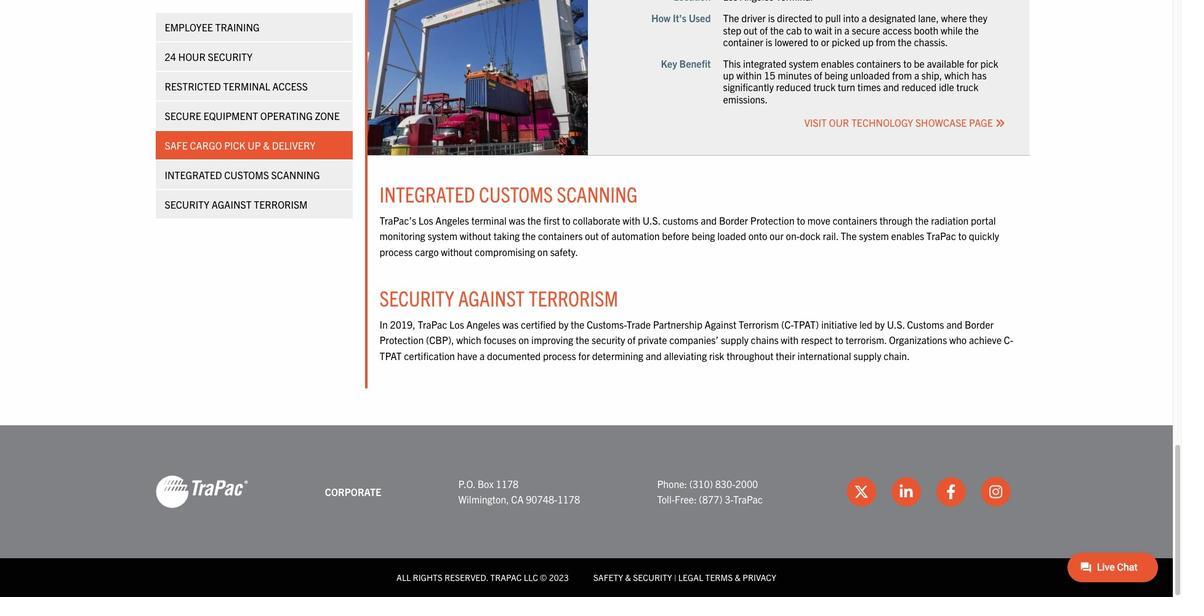 Task type: vqa. For each thing, say whether or not it's contained in the screenshot.
the bottom Us
no



Task type: describe. For each thing, give the bounding box(es) containing it.
up inside the this integrated system enables containers to be available for pick up within 15 minutes of being unloaded from a ship, which has significantly reduced truck turn times and reduced idle truck emissions.
[[723, 69, 734, 81]]

automation
[[612, 230, 660, 242]]

to right cab
[[804, 24, 813, 36]]

terms
[[706, 572, 733, 583]]

where
[[941, 12, 967, 24]]

and inside the this integrated system enables containers to be available for pick up within 15 minutes of being unloaded from a ship, which has significantly reduced truck turn times and reduced idle truck emissions.
[[883, 81, 900, 93]]

on-
[[786, 230, 800, 242]]

technology
[[852, 116, 914, 129]]

corporate
[[325, 486, 381, 498]]

safe cargo pick up & delivery link
[[156, 131, 353, 159]]

was inside trapac's los angeles terminal was the first to collaborate with u.s. customs and border protection to move containers through the radiation portal monitoring system without taking the containers out of automation before being loaded onto our on-dock rail. the system enables trapac to quickly process cargo without compromising on safety.
[[509, 214, 525, 226]]

trapac inside phone: (310) 830-2000 toll-free: (877) 3-trapac
[[734, 494, 763, 506]]

2 vertical spatial containers
[[538, 230, 583, 242]]

safe
[[165, 139, 188, 151]]

step
[[723, 24, 742, 36]]

operating
[[260, 109, 313, 121]]

benefit
[[680, 57, 711, 70]]

in 2019, trapac los angeles was certified by the customs-trade partnership against terrorism (c-tpat) initiative led by u.s. customs and border protection (cbp), which focuses on improving the security of private companies' supply chains with respect to terrorism. organizations who achieve c- tpat certification have a documented process for determining and alleviating risk throughout their international supply chain.
[[380, 318, 1014, 362]]

visit our technology showcase page link
[[805, 116, 1005, 129]]

2 reduced from the left
[[902, 81, 937, 93]]

protection inside in 2019, trapac los angeles was certified by the customs-trade partnership against terrorism (c-tpat) initiative led by u.s. customs and border protection (cbp), which focuses on improving the security of private companies' supply chains with respect to terrorism. organizations who achieve c- tpat certification have a documented process for determining and alleviating risk throughout their international supply chain.
[[380, 334, 424, 346]]

the left booth
[[898, 36, 912, 48]]

ca
[[511, 494, 524, 506]]

certified
[[521, 318, 556, 330]]

customs inside in 2019, trapac los angeles was certified by the customs-trade partnership against terrorism (c-tpat) initiative led by u.s. customs and border protection (cbp), which focuses on improving the security of private companies' supply chains with respect to terrorism. organizations who achieve c- tpat certification have a documented process for determining and alleviating risk throughout their international supply chain.
[[907, 318, 944, 330]]

from inside the this integrated system enables containers to be available for pick up within 15 minutes of being unloaded from a ship, which has significantly reduced truck turn times and reduced idle truck emissions.
[[893, 69, 912, 81]]

0 horizontal spatial integrated customs scanning
[[165, 168, 320, 180]]

of inside the this integrated system enables containers to be available for pick up within 15 minutes of being unloaded from a ship, which has significantly reduced truck turn times and reduced idle truck emissions.
[[814, 69, 823, 81]]

security inside footer
[[633, 572, 672, 583]]

how
[[652, 12, 671, 24]]

0 horizontal spatial security against terrorism
[[165, 198, 308, 210]]

unloaded
[[851, 69, 890, 81]]

footer containing p.o. box 1178
[[0, 426, 1173, 597]]

secure equipment operating zone
[[165, 109, 340, 121]]

1 vertical spatial without
[[441, 246, 473, 258]]

c-
[[1004, 334, 1014, 346]]

the right while
[[965, 24, 979, 36]]

1 vertical spatial is
[[766, 36, 773, 48]]

lane,
[[918, 12, 939, 24]]

of inside trapac's los angeles terminal was the first to collaborate with u.s. customs and border protection to move containers through the radiation portal monitoring system without taking the containers out of automation before being loaded onto our on-dock rail. the system enables trapac to quickly process cargo without compromising on safety.
[[601, 230, 609, 242]]

1 horizontal spatial customs
[[479, 181, 553, 207]]

which inside the this integrated system enables containers to be available for pick up within 15 minutes of being unloaded from a ship, which has significantly reduced truck turn times and reduced idle truck emissions.
[[945, 69, 970, 81]]

24 hour security
[[165, 50, 253, 62]]

through
[[880, 214, 913, 226]]

the left security
[[576, 334, 590, 346]]

risk
[[709, 350, 725, 362]]

wilmington,
[[459, 494, 509, 506]]

all
[[397, 572, 411, 583]]

training
[[215, 20, 260, 33]]

focuses
[[484, 334, 516, 346]]

solid image
[[996, 118, 1005, 128]]

border inside in 2019, trapac los angeles was certified by the customs-trade partnership against terrorism (c-tpat) initiative led by u.s. customs and border protection (cbp), which focuses on improving the security of private companies' supply chains with respect to terrorism. organizations who achieve c- tpat certification have a documented process for determining and alleviating risk throughout their international supply chain.
[[965, 318, 994, 330]]

taking
[[494, 230, 520, 242]]

trade
[[627, 318, 651, 330]]

with inside trapac's los angeles terminal was the first to collaborate with u.s. customs and border protection to move containers through the radiation portal monitoring system without taking the containers out of automation before being loaded onto our on-dock rail. the system enables trapac to quickly process cargo without compromising on safety.
[[623, 214, 641, 226]]

was inside in 2019, trapac los angeles was certified by the customs-trade partnership against terrorism (c-tpat) initiative led by u.s. customs and border protection (cbp), which focuses on improving the security of private companies' supply chains with respect to terrorism. organizations who achieve c- tpat certification have a documented process for determining and alleviating risk throughout their international supply chain.
[[503, 318, 519, 330]]

trapac's los angeles terminal was the first to collaborate with u.s. customs and border protection to move containers through the radiation portal monitoring system without taking the containers out of automation before being loaded onto our on-dock rail. the system enables trapac to quickly process cargo without compromising on safety.
[[380, 214, 1000, 258]]

available
[[927, 57, 965, 70]]

trapac inside in 2019, trapac los angeles was certified by the customs-trade partnership against terrorism (c-tpat) initiative led by u.s. customs and border protection (cbp), which focuses on improving the security of private companies' supply chains with respect to terrorism. organizations who achieve c- tpat certification have a documented process for determining and alleviating risk throughout their international supply chain.
[[418, 318, 447, 330]]

our
[[829, 116, 850, 129]]

customs
[[663, 214, 699, 226]]

1 by from the left
[[559, 318, 569, 330]]

1 horizontal spatial 1178
[[558, 494, 580, 506]]

in
[[835, 24, 843, 36]]

1 horizontal spatial security against terrorism
[[380, 285, 618, 311]]

out inside trapac's los angeles terminal was the first to collaborate with u.s. customs and border protection to move containers through the radiation portal monitoring system without taking the containers out of automation before being loaded onto our on-dock rail. the system enables trapac to quickly process cargo without compromising on safety.
[[585, 230, 599, 242]]

phone:
[[657, 478, 687, 490]]

from inside the driver is directed to pull into a designated lane, where they step out of the cab to wait in a secure access booth while the container is lowered to or picked up from the chassis.
[[876, 36, 896, 48]]

0 vertical spatial supply
[[721, 334, 749, 346]]

which inside in 2019, trapac los angeles was certified by the customs-trade partnership against terrorism (c-tpat) initiative led by u.s. customs and border protection (cbp), which focuses on improving the security of private companies' supply chains with respect to terrorism. organizations who achieve c- tpat certification have a documented process for determining and alleviating risk throughout their international supply chain.
[[457, 334, 482, 346]]

security
[[592, 334, 625, 346]]

for inside in 2019, trapac los angeles was certified by the customs-trade partnership against terrorism (c-tpat) initiative led by u.s. customs and border protection (cbp), which focuses on improving the security of private companies' supply chains with respect to terrorism. organizations who achieve c- tpat certification have a documented process for determining and alleviating risk throughout their international supply chain.
[[579, 350, 590, 362]]

the inside the driver is directed to pull into a designated lane, where they step out of the cab to wait in a secure access booth while the container is lowered to or picked up from the chassis.
[[723, 12, 739, 24]]

up inside the driver is directed to pull into a designated lane, where they step out of the cab to wait in a secure access booth while the container is lowered to or picked up from the chassis.
[[863, 36, 874, 48]]

0 horizontal spatial customs
[[224, 168, 269, 180]]

reserved.
[[445, 572, 489, 583]]

legal
[[679, 572, 704, 583]]

hour
[[178, 50, 206, 62]]

0 horizontal spatial terrorism
[[254, 198, 308, 210]]

radiation
[[931, 214, 969, 226]]

and inside trapac's los angeles terminal was the first to collaborate with u.s. customs and border protection to move containers through the radiation portal monitoring system without taking the containers out of automation before being loaded onto our on-dock rail. the system enables trapac to quickly process cargo without compromising on safety.
[[701, 214, 717, 226]]

cab
[[786, 24, 802, 36]]

for inside the this integrated system enables containers to be available for pick up within 15 minutes of being unloaded from a ship, which has significantly reduced truck turn times and reduced idle truck emissions.
[[967, 57, 979, 70]]

1 horizontal spatial integrated
[[380, 181, 475, 207]]

this integrated system enables containers to be available for pick up within 15 minutes of being unloaded from a ship, which has significantly reduced truck turn times and reduced idle truck emissions.
[[723, 57, 999, 105]]

being inside trapac's los angeles terminal was the first to collaborate with u.s. customs and border protection to move containers through the radiation portal monitoring system without taking the containers out of automation before being loaded onto our on-dock rail. the system enables trapac to quickly process cargo without compromising on safety.
[[692, 230, 715, 242]]

1 horizontal spatial &
[[625, 572, 631, 583]]

documented
[[487, 350, 541, 362]]

lowered
[[775, 36, 808, 48]]

employee
[[165, 20, 213, 33]]

1 horizontal spatial scanning
[[557, 181, 638, 207]]

access
[[883, 24, 912, 36]]

u.s. inside trapac's los angeles terminal was the first to collaborate with u.s. customs and border protection to move containers through the radiation portal monitoring system without taking the containers out of automation before being loaded onto our on-dock rail. the system enables trapac to quickly process cargo without compromising on safety.
[[643, 214, 661, 226]]

2023
[[549, 572, 569, 583]]

rights
[[413, 572, 443, 583]]

pull
[[826, 12, 841, 24]]

on inside trapac's los angeles terminal was the first to collaborate with u.s. customs and border protection to move containers through the radiation portal monitoring system without taking the containers out of automation before being loaded onto our on-dock rail. the system enables trapac to quickly process cargo without compromising on safety.
[[538, 246, 548, 258]]

830-
[[715, 478, 736, 490]]

first
[[544, 214, 560, 226]]

1 horizontal spatial terrorism
[[529, 285, 618, 311]]

restricted terminal access link
[[156, 71, 353, 100]]

phone: (310) 830-2000 toll-free: (877) 3-trapac
[[657, 478, 763, 506]]

to left pull
[[815, 12, 823, 24]]

enables inside the this integrated system enables containers to be available for pick up within 15 minutes of being unloaded from a ship, which has significantly reduced truck turn times and reduced idle truck emissions.
[[821, 57, 854, 70]]

©
[[540, 572, 547, 583]]

chassis.
[[914, 36, 948, 48]]

2 horizontal spatial system
[[859, 230, 889, 242]]

being inside the this integrated system enables containers to be available for pick up within 15 minutes of being unloaded from a ship, which has significantly reduced truck turn times and reduced idle truck emissions.
[[825, 69, 848, 81]]

|
[[674, 572, 677, 583]]

2 by from the left
[[875, 318, 885, 330]]

a inside the this integrated system enables containers to be available for pick up within 15 minutes of being unloaded from a ship, which has significantly reduced truck turn times and reduced idle truck emissions.
[[915, 69, 920, 81]]

free:
[[675, 494, 697, 506]]

booth
[[914, 24, 939, 36]]

their
[[776, 350, 796, 362]]

into
[[843, 12, 860, 24]]

chains
[[751, 334, 779, 346]]

secure equipment operating zone link
[[156, 101, 353, 129]]

how it's used
[[652, 12, 711, 24]]

containers inside the this integrated system enables containers to be available for pick up within 15 minutes of being unloaded from a ship, which has significantly reduced truck turn times and reduced idle truck emissions.
[[857, 57, 901, 70]]

to right first
[[562, 214, 571, 226]]

safety.
[[550, 246, 578, 258]]

(cbp),
[[426, 334, 454, 346]]

move
[[808, 214, 831, 226]]

within
[[737, 69, 762, 81]]

2 truck from the left
[[957, 81, 979, 93]]

improving
[[532, 334, 574, 346]]

1 vertical spatial against
[[458, 285, 525, 311]]

loaded
[[718, 230, 746, 242]]

corporate image
[[156, 475, 248, 510]]

against inside in 2019, trapac los angeles was certified by the customs-trade partnership against terrorism (c-tpat) initiative led by u.s. customs and border protection (cbp), which focuses on improving the security of private companies' supply chains with respect to terrorism. organizations who achieve c- tpat certification have a documented process for determining and alleviating risk throughout their international supply chain.
[[705, 318, 737, 330]]

0 horizontal spatial 1178
[[496, 478, 519, 490]]

achieve
[[969, 334, 1002, 346]]

our
[[770, 230, 784, 242]]

to left or
[[811, 36, 819, 48]]

out inside the driver is directed to pull into a designated lane, where they step out of the cab to wait in a secure access booth while the container is lowered to or picked up from the chassis.
[[744, 24, 758, 36]]

1 truck from the left
[[814, 81, 836, 93]]

emissions.
[[723, 93, 768, 105]]

angeles inside in 2019, trapac los angeles was certified by the customs-trade partnership against terrorism (c-tpat) initiative led by u.s. customs and border protection (cbp), which focuses on improving the security of private companies' supply chains with respect to terrorism. organizations who achieve c- tpat certification have a documented process for determining and alleviating risk throughout their international supply chain.
[[467, 318, 500, 330]]

private
[[638, 334, 667, 346]]

idle
[[939, 81, 955, 93]]



Task type: locate. For each thing, give the bounding box(es) containing it.
integrated
[[165, 168, 222, 180], [380, 181, 475, 207]]

compromising
[[475, 246, 535, 258]]

the right taking
[[522, 230, 536, 242]]

of inside in 2019, trapac los angeles was certified by the customs-trade partnership against terrorism (c-tpat) initiative led by u.s. customs and border protection (cbp), which focuses on improving the security of private companies' supply chains with respect to terrorism. organizations who achieve c- tpat certification have a documented process for determining and alleviating risk throughout their international supply chain.
[[628, 334, 636, 346]]

enables inside trapac's los angeles terminal was the first to collaborate with u.s. customs and border protection to move containers through the radiation portal monitoring system without taking the containers out of automation before being loaded onto our on-dock rail. the system enables trapac to quickly process cargo without compromising on safety.
[[892, 230, 925, 242]]

quickly
[[969, 230, 1000, 242]]

1 horizontal spatial with
[[781, 334, 799, 346]]

0 horizontal spatial u.s.
[[643, 214, 661, 226]]

1 horizontal spatial supply
[[854, 350, 882, 362]]

integrated customs scanning up 'terminal'
[[380, 181, 638, 207]]

trapac inside trapac's los angeles terminal was the first to collaborate with u.s. customs and border protection to move containers through the radiation portal monitoring system without taking the containers out of automation before being loaded onto our on-dock rail. the system enables trapac to quickly process cargo without compromising on safety.
[[927, 230, 956, 242]]

los inside trapac's los angeles terminal was the first to collaborate with u.s. customs and border protection to move containers through the radiation portal monitoring system without taking the containers out of automation before being loaded onto our on-dock rail. the system enables trapac to quickly process cargo without compromising on safety.
[[419, 214, 433, 226]]

& right the safety
[[625, 572, 631, 583]]

terrorism up chains
[[739, 318, 779, 330]]

throughout
[[727, 350, 774, 362]]

was up taking
[[509, 214, 525, 226]]

0 vertical spatial protection
[[751, 214, 795, 226]]

against up companies'
[[705, 318, 737, 330]]

trapac down 2000
[[734, 494, 763, 506]]

of down the collaborate
[[601, 230, 609, 242]]

protection up our
[[751, 214, 795, 226]]

0 vertical spatial 1178
[[496, 478, 519, 490]]

footer
[[0, 426, 1173, 597]]

wait
[[815, 24, 832, 36]]

0 horizontal spatial supply
[[721, 334, 749, 346]]

0 horizontal spatial enables
[[821, 57, 854, 70]]

of inside the driver is directed to pull into a designated lane, where they step out of the cab to wait in a secure access booth while the container is lowered to or picked up from the chassis.
[[760, 24, 768, 36]]

international
[[798, 350, 852, 362]]

all rights reserved. trapac llc © 2023
[[397, 572, 569, 583]]

against up focuses
[[458, 285, 525, 311]]

3-
[[725, 494, 734, 506]]

security
[[208, 50, 253, 62], [165, 198, 209, 210], [380, 285, 454, 311], [633, 572, 672, 583]]

trapac
[[490, 572, 522, 583]]

and
[[883, 81, 900, 93], [701, 214, 717, 226], [947, 318, 963, 330], [646, 350, 662, 362]]

process down monitoring at the top of the page
[[380, 246, 413, 258]]

0 vertical spatial on
[[538, 246, 548, 258]]

terrorism inside in 2019, trapac los angeles was certified by the customs-trade partnership against terrorism (c-tpat) initiative led by u.s. customs and border protection (cbp), which focuses on improving the security of private companies' supply chains with respect to terrorism. organizations who achieve c- tpat certification have a documented process for determining and alleviating risk throughout their international supply chain.
[[739, 318, 779, 330]]

1 vertical spatial protection
[[380, 334, 424, 346]]

was up focuses
[[503, 318, 519, 330]]

being left unloaded
[[825, 69, 848, 81]]

reduced right 15
[[776, 81, 812, 93]]

has
[[972, 69, 987, 81]]

with up automation
[[623, 214, 641, 226]]

system inside the this integrated system enables containers to be available for pick up within 15 minutes of being unloaded from a ship, which has significantly reduced truck turn times and reduced idle truck emissions.
[[789, 57, 819, 70]]

2 vertical spatial terrorism
[[739, 318, 779, 330]]

1 vertical spatial up
[[723, 69, 734, 81]]

1 horizontal spatial system
[[789, 57, 819, 70]]

trapac up (cbp),
[[418, 318, 447, 330]]

1 horizontal spatial the
[[841, 230, 857, 242]]

times
[[858, 81, 881, 93]]

security against terrorism up focuses
[[380, 285, 618, 311]]

is right driver
[[768, 12, 775, 24]]

a inside in 2019, trapac los angeles was certified by the customs-trade partnership against terrorism (c-tpat) initiative led by u.s. customs and border protection (cbp), which focuses on improving the security of private companies' supply chains with respect to terrorism. organizations who achieve c- tpat certification have a documented process for determining and alleviating risk throughout their international supply chain.
[[480, 350, 485, 362]]

terminal
[[472, 214, 507, 226]]

for left pick
[[967, 57, 979, 70]]

directed
[[777, 12, 813, 24]]

0 horizontal spatial protection
[[380, 334, 424, 346]]

0 horizontal spatial which
[[457, 334, 482, 346]]

0 horizontal spatial on
[[519, 334, 529, 346]]

0 vertical spatial the
[[723, 12, 739, 24]]

0 vertical spatial is
[[768, 12, 775, 24]]

security left "|"
[[633, 572, 672, 583]]

respect
[[801, 334, 833, 346]]

the left first
[[528, 214, 541, 226]]

u.s.
[[643, 214, 661, 226], [887, 318, 905, 330]]

customs up 'terminal'
[[479, 181, 553, 207]]

containers up rail.
[[833, 214, 878, 226]]

the right through
[[915, 214, 929, 226]]

to inside in 2019, trapac los angeles was certified by the customs-trade partnership against terrorism (c-tpat) initiative led by u.s. customs and border protection (cbp), which focuses on improving the security of private companies' supply chains with respect to terrorism. organizations who achieve c- tpat certification have a documented process for determining and alleviating risk throughout their international supply chain.
[[835, 334, 844, 346]]

llc
[[524, 572, 538, 583]]

reduced down be
[[902, 81, 937, 93]]

protection down 2019,
[[380, 334, 424, 346]]

0 vertical spatial for
[[967, 57, 979, 70]]

0 horizontal spatial against
[[212, 198, 252, 210]]

significantly
[[723, 81, 774, 93]]

led
[[860, 318, 873, 330]]

customs down safe cargo pick up & delivery
[[224, 168, 269, 180]]

of down the trade
[[628, 334, 636, 346]]

out down the collaborate
[[585, 230, 599, 242]]

1 vertical spatial trapac
[[418, 318, 447, 330]]

up
[[863, 36, 874, 48], [723, 69, 734, 81]]

the left driver
[[723, 12, 739, 24]]

integrated up trapac's
[[380, 181, 475, 207]]

process inside in 2019, trapac los angeles was certified by the customs-trade partnership against terrorism (c-tpat) initiative led by u.s. customs and border protection (cbp), which focuses on improving the security of private companies' supply chains with respect to terrorism. organizations who achieve c- tpat certification have a documented process for determining and alleviating risk throughout their international supply chain.
[[543, 350, 576, 362]]

employee training
[[165, 20, 260, 33]]

is
[[768, 12, 775, 24], [766, 36, 773, 48]]

a right in
[[845, 24, 850, 36]]

1 horizontal spatial truck
[[957, 81, 979, 93]]

and up who
[[947, 318, 963, 330]]

up left within
[[723, 69, 734, 81]]

alleviating
[[664, 350, 707, 362]]

out right step
[[744, 24, 758, 36]]

2 horizontal spatial trapac
[[927, 230, 956, 242]]

used
[[689, 12, 711, 24]]

1 vertical spatial on
[[519, 334, 529, 346]]

turn
[[838, 81, 856, 93]]

this
[[723, 57, 741, 70]]

is up the integrated
[[766, 36, 773, 48]]

cargo
[[415, 246, 439, 258]]

0 vertical spatial was
[[509, 214, 525, 226]]

be
[[914, 57, 925, 70]]

los inside in 2019, trapac los angeles was certified by the customs-trade partnership against terrorism (c-tpat) initiative led by u.s. customs and border protection (cbp), which focuses on improving the security of private companies' supply chains with respect to terrorism. organizations who achieve c- tpat certification have a documented process for determining and alleviating risk throughout their international supply chain.
[[450, 318, 464, 330]]

1 vertical spatial from
[[893, 69, 912, 81]]

1 vertical spatial los
[[450, 318, 464, 330]]

security inside 24 hour security link
[[208, 50, 253, 62]]

los right trapac's
[[419, 214, 433, 226]]

1 vertical spatial was
[[503, 318, 519, 330]]

and right customs
[[701, 214, 717, 226]]

organizations
[[889, 334, 947, 346]]

truck left the turn
[[814, 81, 836, 93]]

to down the radiation on the top right of page
[[959, 230, 967, 242]]

dock
[[800, 230, 821, 242]]

trapac down the radiation on the top right of page
[[927, 230, 956, 242]]

los
[[419, 214, 433, 226], [450, 318, 464, 330]]

up right the picked
[[863, 36, 874, 48]]

restricted
[[165, 79, 221, 92]]

0 vertical spatial los
[[419, 214, 433, 226]]

truck right the idle
[[957, 81, 979, 93]]

1 vertical spatial which
[[457, 334, 482, 346]]

without down 'terminal'
[[460, 230, 492, 242]]

0 horizontal spatial the
[[723, 12, 739, 24]]

2 vertical spatial against
[[705, 318, 737, 330]]

0 vertical spatial being
[[825, 69, 848, 81]]

showcase
[[916, 116, 967, 129]]

24
[[165, 50, 176, 62]]

container
[[723, 36, 764, 48]]

1 reduced from the left
[[776, 81, 812, 93]]

2 horizontal spatial against
[[705, 318, 737, 330]]

1 horizontal spatial on
[[538, 246, 548, 258]]

2 horizontal spatial &
[[735, 572, 741, 583]]

with down (c-
[[781, 334, 799, 346]]

privacy
[[743, 572, 777, 583]]

1 horizontal spatial process
[[543, 350, 576, 362]]

1 vertical spatial process
[[543, 350, 576, 362]]

page
[[970, 116, 993, 129]]

0 horizontal spatial integrated
[[165, 168, 222, 180]]

and down private
[[646, 350, 662, 362]]

the inside trapac's los angeles terminal was the first to collaborate with u.s. customs and border protection to move containers through the radiation portal monitoring system without taking the containers out of automation before being loaded onto our on-dock rail. the system enables trapac to quickly process cargo without compromising on safety.
[[841, 230, 857, 242]]

and right times
[[883, 81, 900, 93]]

1 horizontal spatial for
[[967, 57, 979, 70]]

chain.
[[884, 350, 910, 362]]

u.s. up automation
[[643, 214, 661, 226]]

designated
[[869, 12, 916, 24]]

1 vertical spatial u.s.
[[887, 318, 905, 330]]

& right terms
[[735, 572, 741, 583]]

1 horizontal spatial against
[[458, 285, 525, 311]]

0 horizontal spatial being
[[692, 230, 715, 242]]

key
[[661, 57, 677, 70]]

1178
[[496, 478, 519, 490], [558, 494, 580, 506]]

& inside "link"
[[263, 139, 270, 151]]

1 vertical spatial with
[[781, 334, 799, 346]]

integrated customs scanning link
[[156, 160, 353, 188]]

1 horizontal spatial integrated customs scanning
[[380, 181, 638, 207]]

0 horizontal spatial system
[[428, 230, 458, 242]]

security against terrorism down integrated customs scanning link
[[165, 198, 308, 210]]

integrated customs scanning down safe cargo pick up & delivery
[[165, 168, 320, 180]]

to left be
[[904, 57, 912, 70]]

1 vertical spatial border
[[965, 318, 994, 330]]

& right up
[[263, 139, 270, 151]]

security inside security against terrorism link
[[165, 198, 209, 210]]

security up restricted terminal access
[[208, 50, 253, 62]]

customs
[[224, 168, 269, 180], [479, 181, 553, 207], [907, 318, 944, 330]]

0 horizontal spatial up
[[723, 69, 734, 81]]

minutes
[[778, 69, 812, 81]]

u.s. up organizations
[[887, 318, 905, 330]]

a left ship,
[[915, 69, 920, 81]]

partnership
[[653, 318, 703, 330]]

or
[[821, 36, 830, 48]]

0 vertical spatial enables
[[821, 57, 854, 70]]

0 vertical spatial with
[[623, 214, 641, 226]]

for left determining
[[579, 350, 590, 362]]

0 horizontal spatial scanning
[[271, 168, 320, 180]]

process inside trapac's los angeles terminal was the first to collaborate with u.s. customs and border protection to move containers through the radiation portal monitoring system without taking the containers out of automation before being loaded onto our on-dock rail. the system enables trapac to quickly process cargo without compromising on safety.
[[380, 246, 413, 258]]

integrated inside integrated customs scanning link
[[165, 168, 222, 180]]

scanning down delivery
[[271, 168, 320, 180]]

portal
[[971, 214, 996, 226]]

restricted terminal access
[[165, 79, 308, 92]]

who
[[950, 334, 967, 346]]

1 vertical spatial terrorism
[[529, 285, 618, 311]]

terrorism down integrated customs scanning link
[[254, 198, 308, 210]]

of
[[760, 24, 768, 36], [814, 69, 823, 81], [601, 230, 609, 242], [628, 334, 636, 346]]

0 vertical spatial process
[[380, 246, 413, 258]]

security up 2019,
[[380, 285, 454, 311]]

1 horizontal spatial los
[[450, 318, 464, 330]]

0 horizontal spatial &
[[263, 139, 270, 151]]

a right 'into'
[[862, 12, 867, 24]]

by right led
[[875, 318, 885, 330]]

to inside the this integrated system enables containers to be available for pick up within 15 minutes of being unloaded from a ship, which has significantly reduced truck turn times and reduced idle truck emissions.
[[904, 57, 912, 70]]

1 horizontal spatial trapac
[[734, 494, 763, 506]]

0 horizontal spatial truck
[[814, 81, 836, 93]]

0 vertical spatial angeles
[[436, 214, 469, 226]]

being
[[825, 69, 848, 81], [692, 230, 715, 242]]

to up on-
[[797, 214, 805, 226]]

by up the "improving"
[[559, 318, 569, 330]]

up
[[248, 139, 261, 151]]

1 vertical spatial containers
[[833, 214, 878, 226]]

(877)
[[699, 494, 723, 506]]

on left safety.
[[538, 246, 548, 258]]

equipment
[[203, 109, 258, 121]]

containers up safety.
[[538, 230, 583, 242]]

collaborate
[[573, 214, 621, 226]]

integrated down cargo
[[165, 168, 222, 180]]

process
[[380, 246, 413, 258], [543, 350, 576, 362]]

the left cab
[[770, 24, 784, 36]]

cargo
[[190, 139, 222, 151]]

enables down the picked
[[821, 57, 854, 70]]

process down the "improving"
[[543, 350, 576, 362]]

0 vertical spatial which
[[945, 69, 970, 81]]

0 vertical spatial without
[[460, 230, 492, 242]]

protection inside trapac's los angeles terminal was the first to collaborate with u.s. customs and border protection to move containers through the radiation portal monitoring system without taking the containers out of automation before being loaded onto our on-dock rail. the system enables trapac to quickly process cargo without compromising on safety.
[[751, 214, 795, 226]]

from down designated
[[876, 36, 896, 48]]

system up cargo
[[428, 230, 458, 242]]

containers up times
[[857, 57, 901, 70]]

a
[[862, 12, 867, 24], [845, 24, 850, 36], [915, 69, 920, 81], [480, 350, 485, 362]]

trapac
[[927, 230, 956, 242], [418, 318, 447, 330], [734, 494, 763, 506]]

security against terrorism
[[165, 198, 308, 210], [380, 285, 618, 311]]

while
[[941, 24, 963, 36]]

without right cargo
[[441, 246, 473, 258]]

0 horizontal spatial los
[[419, 214, 433, 226]]

1 horizontal spatial out
[[744, 24, 758, 36]]

1 horizontal spatial protection
[[751, 214, 795, 226]]

from
[[876, 36, 896, 48], [893, 69, 912, 81]]

0 horizontal spatial reduced
[[776, 81, 812, 93]]

0 vertical spatial security against terrorism
[[165, 198, 308, 210]]

on inside in 2019, trapac los angeles was certified by the customs-trade partnership against terrorism (c-tpat) initiative led by u.s. customs and border protection (cbp), which focuses on improving the security of private companies' supply chains with respect to terrorism. organizations who achieve c- tpat certification have a documented process for determining and alleviating risk throughout their international supply chain.
[[519, 334, 529, 346]]

of right minutes
[[814, 69, 823, 81]]

out
[[744, 24, 758, 36], [585, 230, 599, 242]]

0 vertical spatial border
[[719, 214, 748, 226]]

with
[[623, 214, 641, 226], [781, 334, 799, 346]]

secure
[[852, 24, 881, 36]]

which
[[945, 69, 970, 81], [457, 334, 482, 346]]

from left be
[[893, 69, 912, 81]]

angeles up focuses
[[467, 318, 500, 330]]

supply down terrorism.
[[854, 350, 882, 362]]

the left "customs-"
[[571, 318, 585, 330]]

1 vertical spatial for
[[579, 350, 590, 362]]

border up achieve
[[965, 318, 994, 330]]

before
[[662, 230, 690, 242]]

0 horizontal spatial border
[[719, 214, 748, 226]]

2 horizontal spatial customs
[[907, 318, 944, 330]]

0 horizontal spatial trapac
[[418, 318, 447, 330]]

border inside trapac's los angeles terminal was the first to collaborate with u.s. customs and border protection to move containers through the radiation portal monitoring system without taking the containers out of automation before being loaded onto our on-dock rail. the system enables trapac to quickly process cargo without compromising on safety.
[[719, 214, 748, 226]]

on up documented
[[519, 334, 529, 346]]

delivery
[[272, 139, 316, 151]]

1 horizontal spatial which
[[945, 69, 970, 81]]

safety & security | legal terms & privacy
[[594, 572, 777, 583]]

angeles inside trapac's los angeles terminal was the first to collaborate with u.s. customs and border protection to move containers through the radiation portal monitoring system without taking the containers out of automation before being loaded onto our on-dock rail. the system enables trapac to quickly process cargo without compromising on safety.
[[436, 214, 469, 226]]

toll-
[[657, 494, 675, 506]]

1 horizontal spatial enables
[[892, 230, 925, 242]]

against down integrated customs scanning link
[[212, 198, 252, 210]]

have
[[457, 350, 478, 362]]

of left lowered
[[760, 24, 768, 36]]

0 horizontal spatial with
[[623, 214, 641, 226]]

0 horizontal spatial by
[[559, 318, 569, 330]]

supply up throughout
[[721, 334, 749, 346]]

pick
[[224, 139, 246, 151]]

los up (cbp),
[[450, 318, 464, 330]]

a right have at the left
[[480, 350, 485, 362]]

customs-
[[587, 318, 627, 330]]

2 horizontal spatial terrorism
[[739, 318, 779, 330]]

scanning up the collaborate
[[557, 181, 638, 207]]

1 vertical spatial being
[[692, 230, 715, 242]]

u.s. inside in 2019, trapac los angeles was certified by the customs-trade partnership against terrorism (c-tpat) initiative led by u.s. customs and border protection (cbp), which focuses on improving the security of private companies' supply chains with respect to terrorism. organizations who achieve c- tpat certification have a documented process for determining and alleviating risk throughout their international supply chain.
[[887, 318, 905, 330]]

0 vertical spatial against
[[212, 198, 252, 210]]

determining
[[592, 350, 644, 362]]

0 vertical spatial u.s.
[[643, 214, 661, 226]]

access
[[273, 79, 308, 92]]

the driver is directed to pull into a designated lane, where they step out of the cab to wait in a secure access booth while the container is lowered to or picked up from the chassis.
[[723, 12, 988, 48]]

1 horizontal spatial by
[[875, 318, 885, 330]]

terrorism
[[254, 198, 308, 210], [529, 285, 618, 311], [739, 318, 779, 330]]

0 vertical spatial containers
[[857, 57, 901, 70]]

angeles left 'terminal'
[[436, 214, 469, 226]]

1 vertical spatial out
[[585, 230, 599, 242]]

0 horizontal spatial process
[[380, 246, 413, 258]]

0 horizontal spatial for
[[579, 350, 590, 362]]

1178 right ca
[[558, 494, 580, 506]]

terrorism up "customs-"
[[529, 285, 618, 311]]

customs up organizations
[[907, 318, 944, 330]]

being right before
[[692, 230, 715, 242]]

companies'
[[670, 334, 719, 346]]

1 vertical spatial angeles
[[467, 318, 500, 330]]

which left has
[[945, 69, 970, 81]]

with inside in 2019, trapac los angeles was certified by the customs-trade partnership against terrorism (c-tpat) initiative led by u.s. customs and border protection (cbp), which focuses on improving the security of private companies' supply chains with respect to terrorism. organizations who achieve c- tpat certification have a documented process for determining and alleviating risk throughout their international supply chain.
[[781, 334, 799, 346]]

1 vertical spatial supply
[[854, 350, 882, 362]]

0 vertical spatial terrorism
[[254, 198, 308, 210]]

1178 up ca
[[496, 478, 519, 490]]



